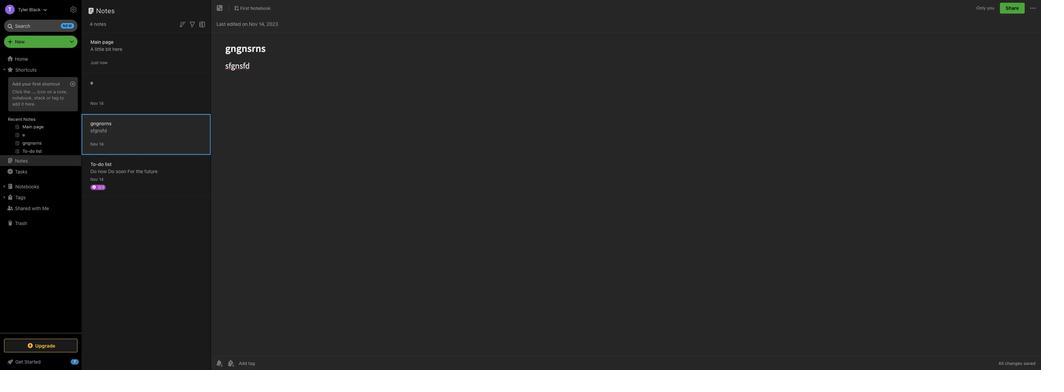 Task type: vqa. For each thing, say whether or not it's contained in the screenshot.
Group
yes



Task type: locate. For each thing, give the bounding box(es) containing it.
changes
[[1006, 361, 1023, 367]]

notes up tasks
[[15, 158, 28, 164]]

Search text field
[[9, 20, 73, 32]]

nov 14 up "gngnsrns" on the top left of page
[[90, 101, 104, 106]]

tree containing home
[[0, 53, 82, 333]]

soon
[[116, 168, 126, 174]]

2023
[[267, 21, 278, 27]]

nov left 14,
[[249, 21, 258, 27]]

nov
[[249, 21, 258, 27], [90, 101, 98, 106], [90, 142, 98, 147], [90, 177, 98, 182]]

your
[[22, 81, 31, 87]]

here
[[113, 46, 122, 52]]

add
[[12, 81, 21, 87]]

expand note image
[[216, 4, 224, 12]]

the inside the to-do list do now do soon for the future
[[136, 168, 143, 174]]

notebooks link
[[0, 181, 81, 192]]

Add tag field
[[238, 361, 289, 367]]

first notebook button
[[232, 3, 273, 13]]

shared with me link
[[0, 203, 81, 214]]

nov 14 down sfgnsfd
[[90, 142, 104, 147]]

1 vertical spatial on
[[47, 89, 52, 95]]

14
[[99, 101, 104, 106], [99, 142, 104, 147], [99, 177, 104, 182]]

Help and Learning task checklist field
[[0, 357, 82, 368]]

tasks button
[[0, 166, 81, 177]]

note window element
[[211, 0, 1042, 371]]

1 horizontal spatial do
[[108, 168, 114, 174]]

2 do from the left
[[108, 168, 114, 174]]

home
[[15, 56, 28, 62]]

notes up notes at the top of the page
[[96, 7, 115, 15]]

icon on a note, notebook, stack or tag to add it here.
[[12, 89, 68, 107]]

add a reminder image
[[215, 360, 223, 368]]

2 nov 14 from the top
[[90, 142, 104, 147]]

now down do on the left of the page
[[98, 168, 107, 174]]

nov 14 up 0/3 on the left
[[90, 177, 104, 182]]

nov 14
[[90, 101, 104, 106], [90, 142, 104, 147], [90, 177, 104, 182]]

now right just
[[100, 60, 108, 65]]

edited
[[227, 21, 241, 27]]

just now
[[90, 60, 108, 65]]

4 notes
[[90, 21, 106, 27]]

1 horizontal spatial on
[[242, 21, 248, 27]]

all
[[999, 361, 1004, 367]]

0 horizontal spatial on
[[47, 89, 52, 95]]

recent notes
[[8, 117, 36, 122]]

4
[[90, 21, 93, 27]]

tasks
[[15, 169, 27, 175]]

on right 'edited'
[[242, 21, 248, 27]]

main
[[90, 39, 101, 45]]

1 vertical spatial now
[[98, 168, 107, 174]]

the right for
[[136, 168, 143, 174]]

black
[[29, 7, 41, 12]]

14 up 0/3 on the left
[[99, 177, 104, 182]]

trash link
[[0, 218, 81, 229]]

or
[[46, 95, 51, 101]]

1 14 from the top
[[99, 101, 104, 106]]

the left ...
[[24, 89, 30, 95]]

it
[[21, 101, 24, 107]]

new
[[63, 23, 72, 28]]

list
[[105, 161, 112, 167]]

first
[[32, 81, 41, 87]]

More actions field
[[1030, 3, 1038, 14]]

do down list
[[108, 168, 114, 174]]

1 vertical spatial the
[[136, 168, 143, 174]]

notes
[[94, 21, 106, 27]]

here.
[[25, 101, 36, 107]]

notes
[[96, 7, 115, 15], [23, 117, 36, 122], [15, 158, 28, 164]]

notes right recent on the left of the page
[[23, 117, 36, 122]]

add your first shortcut
[[12, 81, 60, 87]]

do
[[90, 168, 97, 174], [108, 168, 114, 174]]

on inside note window element
[[242, 21, 248, 27]]

expand notebooks image
[[2, 184, 7, 189]]

0 vertical spatial nov 14
[[90, 101, 104, 106]]

1 horizontal spatial the
[[136, 168, 143, 174]]

0 horizontal spatial the
[[24, 89, 30, 95]]

now
[[100, 60, 108, 65], [98, 168, 107, 174]]

just
[[90, 60, 99, 65]]

on
[[242, 21, 248, 27], [47, 89, 52, 95]]

0 vertical spatial the
[[24, 89, 30, 95]]

stack
[[34, 95, 45, 101]]

1 vertical spatial notes
[[23, 117, 36, 122]]

2 vertical spatial nov 14
[[90, 177, 104, 182]]

tree
[[0, 53, 82, 333]]

nov inside note window element
[[249, 21, 258, 27]]

for
[[128, 168, 135, 174]]

group containing add your first shortcut
[[0, 75, 81, 158]]

2 vertical spatial 14
[[99, 177, 104, 182]]

do
[[98, 161, 104, 167]]

0 vertical spatial on
[[242, 21, 248, 27]]

me
[[42, 206, 49, 211]]

0 horizontal spatial do
[[90, 168, 97, 174]]

tags
[[15, 195, 26, 200]]

saved
[[1024, 361, 1036, 367]]

shortcuts
[[15, 67, 37, 73]]

e
[[90, 80, 93, 86]]

1 vertical spatial 14
[[99, 142, 104, 147]]

14 up "gngnsrns" on the top left of page
[[99, 101, 104, 106]]

0 vertical spatial 14
[[99, 101, 104, 106]]

to
[[60, 95, 64, 101]]

nov down sfgnsfd
[[90, 142, 98, 147]]

gngnsrns
[[90, 121, 112, 126]]

do down to-
[[90, 168, 97, 174]]

the
[[24, 89, 30, 95], [136, 168, 143, 174]]

future
[[145, 168, 158, 174]]

14 down sfgnsfd
[[99, 142, 104, 147]]

group
[[0, 75, 81, 158]]

add filters image
[[188, 20, 197, 28]]

2 14 from the top
[[99, 142, 104, 147]]

on left the a
[[47, 89, 52, 95]]

1 vertical spatial nov 14
[[90, 142, 104, 147]]

Sort options field
[[179, 20, 187, 28]]



Task type: describe. For each thing, give the bounding box(es) containing it.
recent
[[8, 117, 22, 122]]

share
[[1006, 5, 1020, 11]]

to-do list do now do soon for the future
[[90, 161, 158, 174]]

a
[[53, 89, 56, 95]]

1 do from the left
[[90, 168, 97, 174]]

add
[[12, 101, 20, 107]]

View options field
[[197, 20, 206, 28]]

Account field
[[0, 3, 47, 16]]

3 14 from the top
[[99, 177, 104, 182]]

0/3
[[98, 185, 104, 190]]

...
[[31, 89, 36, 95]]

add tag image
[[227, 360, 235, 368]]

Note Editor text field
[[211, 33, 1042, 357]]

home link
[[0, 53, 82, 64]]

new search field
[[9, 20, 74, 32]]

last edited on nov 14, 2023
[[217, 21, 278, 27]]

upgrade
[[35, 343, 55, 349]]

get
[[15, 359, 23, 365]]

click
[[12, 89, 22, 95]]

0 vertical spatial now
[[100, 60, 108, 65]]

last
[[217, 21, 226, 27]]

tag
[[52, 95, 59, 101]]

first
[[240, 5, 249, 11]]

7
[[74, 360, 76, 364]]

with
[[32, 206, 41, 211]]

2 vertical spatial notes
[[15, 158, 28, 164]]

shortcut
[[42, 81, 60, 87]]

settings image
[[69, 5, 78, 14]]

shared with me
[[15, 206, 49, 211]]

only you
[[977, 5, 995, 11]]

tyler black
[[18, 7, 41, 12]]

new button
[[4, 36, 78, 48]]

bit
[[106, 46, 111, 52]]

page
[[102, 39, 114, 45]]

1 nov 14 from the top
[[90, 101, 104, 106]]

on inside icon on a note, notebook, stack or tag to add it here.
[[47, 89, 52, 95]]

trash
[[15, 220, 27, 226]]

first notebook
[[240, 5, 271, 11]]

get started
[[15, 359, 41, 365]]

3 nov 14 from the top
[[90, 177, 104, 182]]

a little bit here
[[90, 46, 122, 52]]

shared
[[15, 206, 31, 211]]

main page
[[90, 39, 114, 45]]

to-
[[90, 161, 98, 167]]

tags button
[[0, 192, 81, 203]]

Add filters field
[[188, 20, 197, 28]]

note,
[[57, 89, 68, 95]]

new
[[15, 39, 25, 45]]

0 vertical spatial notes
[[96, 7, 115, 15]]

click the ...
[[12, 89, 36, 95]]

started
[[24, 359, 41, 365]]

a
[[90, 46, 94, 52]]

notes link
[[0, 155, 81, 166]]

only
[[977, 5, 987, 11]]

expand tags image
[[2, 195, 7, 200]]

14,
[[259, 21, 265, 27]]

notebook,
[[12, 95, 33, 101]]

notebooks
[[15, 184, 39, 190]]

notebook
[[251, 5, 271, 11]]

little
[[95, 46, 104, 52]]

notes inside group
[[23, 117, 36, 122]]

you
[[988, 5, 995, 11]]

nov up 0/3 on the left
[[90, 177, 98, 182]]

sfgnsfd
[[90, 128, 107, 133]]

click to collapse image
[[79, 358, 84, 366]]

tyler
[[18, 7, 28, 12]]

more actions image
[[1030, 4, 1038, 12]]

all changes saved
[[999, 361, 1036, 367]]

shortcuts button
[[0, 64, 81, 75]]

group inside tree
[[0, 75, 81, 158]]

upgrade button
[[4, 339, 78, 353]]

nov down e
[[90, 101, 98, 106]]

now inside the to-do list do now do soon for the future
[[98, 168, 107, 174]]

icon
[[37, 89, 46, 95]]

share button
[[1001, 3, 1025, 14]]



